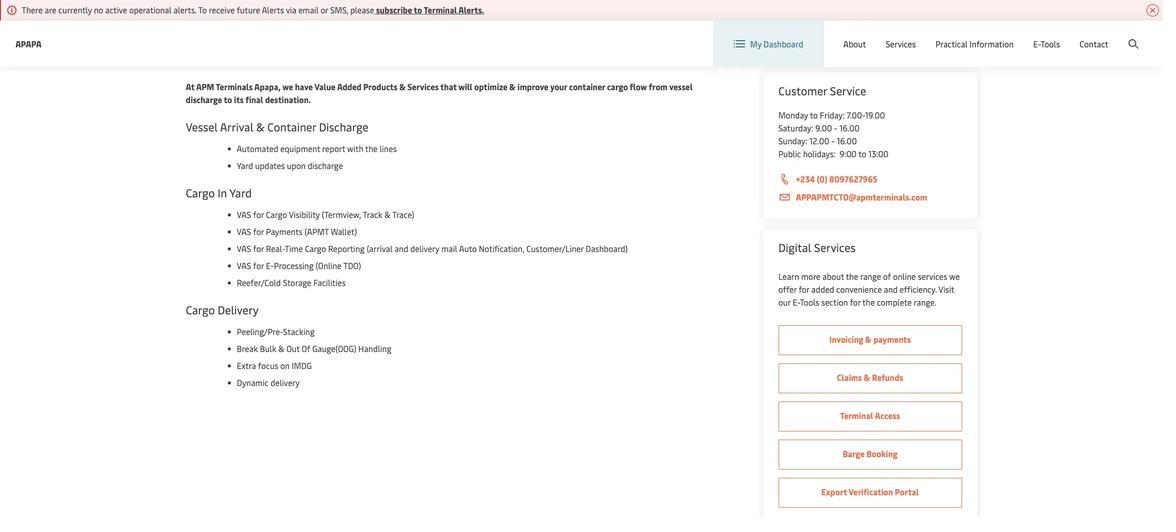 Task type: describe. For each thing, give the bounding box(es) containing it.
my
[[751, 38, 762, 49]]

global
[[965, 30, 989, 42]]

alerts.
[[459, 4, 484, 15]]

out
[[287, 343, 300, 354]]

9:00
[[840, 148, 857, 159]]

1 vertical spatial yard
[[230, 185, 252, 201]]

online
[[894, 271, 916, 282]]

(online
[[316, 260, 342, 271]]

apapa
[[15, 38, 42, 49]]

vessel arrival & container discharge
[[186, 119, 369, 135]]

alerts
[[262, 4, 284, 15]]

1 vertical spatial the
[[846, 271, 859, 282]]

range
[[861, 271, 882, 282]]

customer service
[[779, 83, 867, 98]]

8097627965
[[830, 173, 878, 185]]

dynamic
[[237, 377, 269, 388]]

extra
[[237, 360, 256, 371]]

stacking
[[283, 326, 315, 337]]

bulk
[[260, 343, 277, 354]]

apm
[[196, 81, 214, 92]]

invoicing
[[830, 334, 864, 345]]

more
[[802, 271, 821, 282]]

monday
[[779, 109, 809, 121]]

global menu
[[965, 30, 1012, 42]]

will
[[459, 81, 473, 92]]

global menu button
[[942, 20, 1022, 51]]

& right the claims
[[864, 372, 871, 383]]

there
[[22, 4, 43, 15]]

e-tools button
[[1034, 21, 1061, 67]]

0 vertical spatial yard
[[237, 160, 253, 171]]

we inside 'at apm terminals apapa, we have value added products & services that will optimize & improve your container cargo flow from vessel discharge to its final destination.'
[[283, 81, 293, 92]]

sms,
[[330, 4, 348, 15]]

my dashboard
[[751, 38, 804, 49]]

imdg
[[292, 360, 312, 371]]

(termview,
[[322, 209, 361, 220]]

19.00
[[866, 109, 886, 121]]

0 horizontal spatial the
[[365, 143, 378, 154]]

saturday:
[[779, 122, 814, 134]]

operational
[[129, 4, 172, 15]]

that
[[441, 81, 457, 92]]

apapa link
[[15, 37, 42, 50]]

cargo flow
[[607, 81, 647, 92]]

break bulk & out of gauge(oog) handling
[[237, 343, 392, 354]]

discharge
[[319, 119, 369, 135]]

destination.
[[265, 94, 311, 105]]

12.00
[[810, 135, 830, 146]]

& up automated
[[256, 119, 265, 135]]

friday:
[[820, 109, 845, 121]]

cargo delivery
[[186, 302, 259, 318]]

13:00
[[869, 148, 889, 159]]

close alert image
[[1147, 4, 1160, 16]]

verification
[[849, 486, 894, 498]]

your
[[550, 81, 568, 92]]

0 vertical spatial 16.00
[[840, 122, 860, 134]]

account
[[1114, 30, 1144, 42]]

tdo)
[[344, 260, 361, 271]]

e- inside learn more about the range of online services we offer for added convenience and efficiency. visit our e-tools section for the complete range.
[[793, 296, 800, 308]]

0 horizontal spatial e-
[[266, 260, 274, 271]]

optimize
[[475, 81, 508, 92]]

switch
[[874, 30, 898, 41]]

of
[[884, 271, 892, 282]]

its
[[234, 94, 244, 105]]

1 vertical spatial -
[[832, 135, 835, 146]]

1 vertical spatial services
[[815, 240, 856, 255]]

claims & refunds
[[837, 372, 904, 383]]

and inside learn more about the range of online services we offer for added convenience and efficiency. visit our e-tools section for the complete range.
[[884, 284, 898, 295]]

we inside learn more about the range of online services we offer for added convenience and efficiency. visit our e-tools section for the complete range.
[[950, 271, 960, 282]]

wallet)
[[331, 226, 357, 237]]

yard updates upon discharge
[[237, 160, 343, 171]]

export
[[822, 486, 848, 498]]

convenience
[[837, 284, 882, 295]]

on
[[280, 360, 290, 371]]

switch location
[[874, 30, 932, 41]]

digital services
[[779, 240, 856, 255]]

invoicing & payments
[[830, 334, 911, 345]]

to inside 'at apm terminals apapa, we have value added products & services that will optimize & improve your container cargo flow from vessel discharge to its final destination.'
[[224, 94, 232, 105]]

container
[[569, 81, 605, 92]]

trace)
[[392, 209, 415, 220]]

of
[[302, 343, 310, 354]]

2 vertical spatial the
[[863, 296, 875, 308]]

about
[[823, 271, 845, 282]]

1 vertical spatial 16.00
[[837, 135, 857, 146]]

digital
[[779, 240, 812, 255]]

1 vertical spatial discharge
[[308, 160, 343, 171]]

1 vertical spatial delivery
[[271, 377, 300, 388]]

are
[[45, 4, 56, 15]]

e- inside dropdown button
[[1034, 38, 1041, 49]]

cargo down (apmt on the left top of page
[[305, 243, 326, 254]]

have
[[295, 81, 313, 92]]

terminal access
[[841, 410, 901, 421]]

vas for vas for cargo visibility (termview, track & trace)
[[237, 209, 251, 220]]

claims
[[837, 372, 862, 383]]

or
[[321, 4, 328, 15]]

location
[[900, 30, 932, 41]]

menu
[[991, 30, 1012, 42]]

for for real-
[[253, 243, 264, 254]]

barge booking
[[843, 448, 898, 459]]

information
[[970, 38, 1014, 49]]



Task type: locate. For each thing, give the bounding box(es) containing it.
1 vertical spatial terminal
[[841, 410, 874, 421]]

with
[[347, 143, 364, 154]]

vas for real-time cargo reporting (arrival and delivery mail auto notification, customer/liner dashboard)
[[237, 243, 628, 254]]

claims & refunds link
[[779, 364, 962, 393]]

my dashboard button
[[734, 21, 804, 67]]

and
[[395, 243, 409, 254], [884, 284, 898, 295]]

cargo up payments
[[266, 209, 287, 220]]

0 vertical spatial e-
[[1034, 38, 1041, 49]]

vas left payments
[[237, 226, 251, 237]]

receive
[[209, 4, 235, 15]]

at apm terminals apapa, we have value added products & services that will optimize & improve your container cargo flow from vessel discharge to its final destination.
[[186, 81, 693, 105]]

9.00
[[816, 122, 833, 134]]

subscribe
[[376, 4, 412, 15]]

- right the "9.00"
[[835, 122, 838, 134]]

tools down added
[[800, 296, 820, 308]]

focus
[[258, 360, 278, 371]]

1 horizontal spatial we
[[950, 271, 960, 282]]

1 vertical spatial and
[[884, 284, 898, 295]]

0 vertical spatial -
[[835, 122, 838, 134]]

for for cargo
[[253, 209, 264, 220]]

time
[[285, 243, 303, 254]]

upon
[[287, 160, 306, 171]]

create
[[1088, 30, 1112, 42]]

& right 'invoicing'
[[866, 334, 872, 345]]

2 horizontal spatial the
[[863, 296, 875, 308]]

1 horizontal spatial terminal
[[841, 410, 874, 421]]

appapmtcto@apmterminals.com
[[796, 191, 928, 203]]

added
[[337, 81, 362, 92]]

visibility
[[289, 209, 320, 220]]

vas for vas for real-time cargo reporting (arrival and delivery mail auto notification, customer/liner dashboard)
[[237, 243, 251, 254]]

e- right our
[[793, 296, 800, 308]]

1 horizontal spatial delivery
[[411, 243, 440, 254]]

terminal left alerts.
[[424, 4, 457, 15]]

switch location button
[[857, 30, 932, 41]]

2 vertical spatial e-
[[793, 296, 800, 308]]

handling
[[359, 343, 392, 354]]

e- down real-
[[266, 260, 274, 271]]

extra focus on imdg
[[237, 360, 312, 371]]

0 horizontal spatial services
[[815, 240, 856, 255]]

vas down cargo in yard at the top
[[237, 209, 251, 220]]

equipment
[[281, 143, 320, 154]]

export verification portal
[[822, 486, 919, 498]]

0 vertical spatial delivery
[[411, 243, 440, 254]]

1 vas from the top
[[237, 209, 251, 220]]

automated equipment report with the lines
[[237, 143, 397, 154]]

tools inside learn more about the range of online services we offer for added convenience and efficiency. visit our e-tools section for the complete range.
[[800, 296, 820, 308]]

our
[[779, 296, 791, 308]]

discharge down apm
[[186, 94, 222, 105]]

1 vertical spatial e-
[[266, 260, 274, 271]]

for up reefer/cold
[[253, 260, 264, 271]]

we up the destination.
[[283, 81, 293, 92]]

facilities
[[314, 277, 346, 288]]

and right "(arrival"
[[395, 243, 409, 254]]

for down "more"
[[799, 284, 810, 295]]

discharge down the report
[[308, 160, 343, 171]]

dashboard
[[764, 38, 804, 49]]

learn
[[779, 271, 800, 282]]

& services
[[400, 81, 439, 92]]

1 horizontal spatial and
[[884, 284, 898, 295]]

for left payments
[[253, 226, 264, 237]]

1 horizontal spatial services
[[886, 38, 916, 49]]

refunds
[[873, 372, 904, 383]]

-
[[835, 122, 838, 134], [832, 135, 835, 146]]

cargo left in
[[186, 185, 215, 201]]

- right 12.00
[[832, 135, 835, 146]]

gauge(oog)
[[312, 343, 356, 354]]

public
[[779, 148, 802, 159]]

the right with
[[365, 143, 378, 154]]

auto
[[459, 243, 477, 254]]

customer
[[779, 83, 828, 98]]

contact button
[[1080, 21, 1109, 67]]

for left real-
[[253, 243, 264, 254]]

tools inside dropdown button
[[1041, 38, 1061, 49]]

range.
[[914, 296, 937, 308]]

1 horizontal spatial the
[[846, 271, 859, 282]]

final
[[246, 94, 263, 105]]

vas for payments (apmt wallet)
[[237, 226, 357, 237]]

vessel
[[186, 119, 218, 135]]

yard right in
[[230, 185, 252, 201]]

access
[[875, 410, 901, 421]]

0 horizontal spatial discharge
[[186, 94, 222, 105]]

login / create account link
[[1042, 21, 1144, 51]]

0 vertical spatial and
[[395, 243, 409, 254]]

for down convenience
[[850, 296, 861, 308]]

1 vertical spatial we
[[950, 271, 960, 282]]

(0)
[[817, 173, 828, 185]]

1 horizontal spatial tools
[[1041, 38, 1061, 49]]

4 vas from the top
[[237, 260, 251, 271]]

yard down automated
[[237, 160, 253, 171]]

visit
[[939, 284, 955, 295]]

login
[[1061, 30, 1081, 42]]

0 horizontal spatial terminal
[[424, 4, 457, 15]]

services
[[918, 271, 948, 282]]

and up complete
[[884, 284, 898, 295]]

0 vertical spatial services
[[886, 38, 916, 49]]

practical information
[[936, 38, 1014, 49]]

vessel
[[670, 81, 693, 92]]

booking
[[867, 448, 898, 459]]

vas left real-
[[237, 243, 251, 254]]

vas for vas for e-processing (online tdo)
[[237, 260, 251, 271]]

discharge inside 'at apm terminals apapa, we have value added products & services that will optimize & improve your container cargo flow from vessel discharge to its final destination.'
[[186, 94, 222, 105]]

to left its
[[224, 94, 232, 105]]

1 horizontal spatial discharge
[[308, 160, 343, 171]]

to right 9:00
[[859, 148, 867, 159]]

practical
[[936, 38, 968, 49]]

tools left 'login'
[[1041, 38, 1061, 49]]

for for e-
[[253, 260, 264, 271]]

practical information button
[[936, 21, 1014, 67]]

the
[[365, 143, 378, 154], [846, 271, 859, 282], [863, 296, 875, 308]]

value
[[315, 81, 336, 92]]

lines
[[380, 143, 397, 154]]

for for payments
[[253, 226, 264, 237]]

(apmt
[[305, 226, 329, 237]]

16.00 up 9:00
[[837, 135, 857, 146]]

e- left 'login'
[[1034, 38, 1041, 49]]

learn more about the range of online services we offer for added convenience and efficiency. visit our e-tools section for the complete range.
[[779, 271, 960, 308]]

& right the "track"
[[385, 209, 391, 220]]

& left out
[[279, 343, 285, 354]]

vas for vas for payments (apmt wallet)
[[237, 226, 251, 237]]

0 vertical spatial the
[[365, 143, 378, 154]]

export verification portal link
[[779, 478, 962, 508]]

services
[[886, 38, 916, 49], [815, 240, 856, 255]]

2 horizontal spatial e-
[[1034, 38, 1041, 49]]

0 horizontal spatial delivery
[[271, 377, 300, 388]]

the up convenience
[[846, 271, 859, 282]]

service
[[830, 83, 867, 98]]

break
[[237, 343, 258, 354]]

1 horizontal spatial e-
[[793, 296, 800, 308]]

to right subscribe in the top left of the page
[[414, 4, 422, 15]]

to up the "9.00"
[[810, 109, 818, 121]]

efficiency.
[[900, 284, 937, 295]]

peeling/pre-
[[237, 326, 283, 337]]

0 vertical spatial we
[[283, 81, 293, 92]]

+234 (0) 8097627965 link
[[779, 173, 962, 186]]

&
[[510, 81, 516, 92], [256, 119, 265, 135], [385, 209, 391, 220], [866, 334, 872, 345], [279, 343, 285, 354], [864, 372, 871, 383]]

cargo left delivery
[[186, 302, 215, 318]]

terminal left access
[[841, 410, 874, 421]]

cargo in yard
[[186, 185, 252, 201]]

3 vas from the top
[[237, 243, 251, 254]]

& left improve
[[510, 81, 516, 92]]

we up visit on the right of the page
[[950, 271, 960, 282]]

payments
[[266, 226, 303, 237]]

& inside 'at apm terminals apapa, we have value added products & services that will optimize & improve your container cargo flow from vessel discharge to its final destination.'
[[510, 81, 516, 92]]

1 vertical spatial tools
[[800, 296, 820, 308]]

report
[[322, 143, 345, 154]]

16.00 down 7.00-
[[840, 122, 860, 134]]

0 horizontal spatial and
[[395, 243, 409, 254]]

0 vertical spatial tools
[[1041, 38, 1061, 49]]

2 vas from the top
[[237, 226, 251, 237]]

0 horizontal spatial tools
[[800, 296, 820, 308]]

vas up reefer/cold
[[237, 260, 251, 271]]

to
[[414, 4, 422, 15], [224, 94, 232, 105], [810, 109, 818, 121], [859, 148, 867, 159]]

e-
[[1034, 38, 1041, 49], [266, 260, 274, 271], [793, 296, 800, 308]]

mail
[[442, 243, 458, 254]]

invoicing & payments link
[[779, 325, 962, 355]]

about button
[[844, 21, 867, 67]]

via
[[286, 4, 296, 15]]

0 vertical spatial terminal
[[424, 4, 457, 15]]

0 horizontal spatial we
[[283, 81, 293, 92]]

0 vertical spatial discharge
[[186, 94, 222, 105]]

delivery left mail
[[411, 243, 440, 254]]

vas
[[237, 209, 251, 220], [237, 226, 251, 237], [237, 243, 251, 254], [237, 260, 251, 271]]

for up vas for payments (apmt wallet)
[[253, 209, 264, 220]]

offer
[[779, 284, 797, 295]]

the down convenience
[[863, 296, 875, 308]]

+234
[[796, 173, 815, 185]]

delivery down on
[[271, 377, 300, 388]]

vas for cargo visibility (termview, track & trace)
[[237, 209, 415, 220]]



Task type: vqa. For each thing, say whether or not it's contained in the screenshot.
ARRIVE
no



